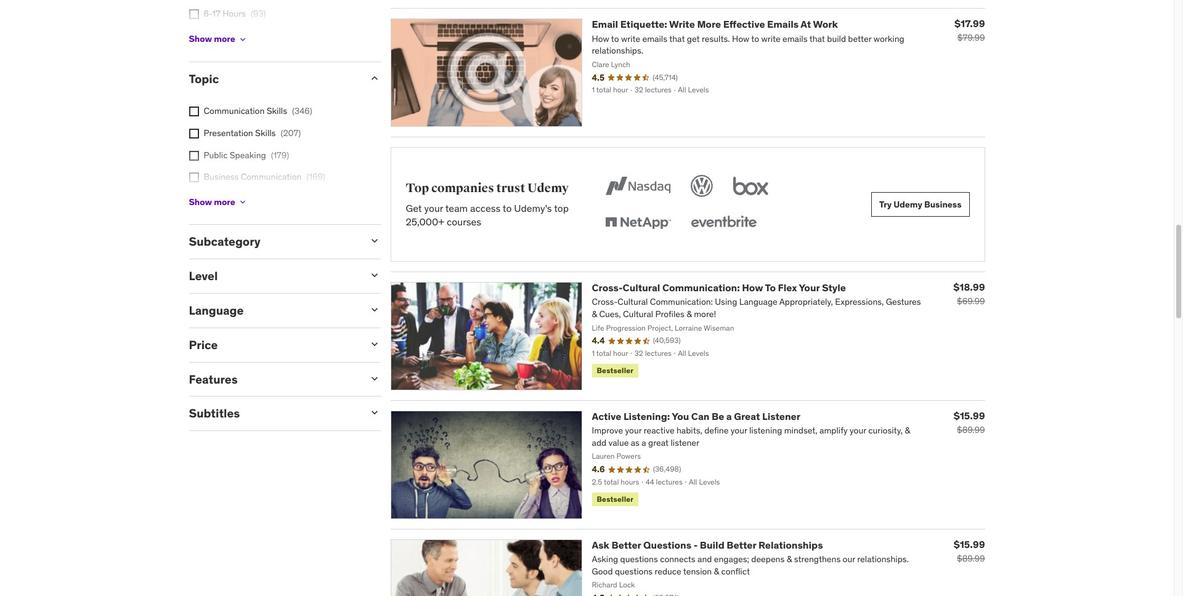 Task type: describe. For each thing, give the bounding box(es) containing it.
17
[[212, 8, 221, 19]]

0 vertical spatial xsmall image
[[189, 10, 199, 19]]

can
[[692, 411, 710, 423]]

how
[[742, 282, 763, 294]]

active listening: you can be a great listener link
[[592, 411, 801, 423]]

small image for level
[[368, 270, 381, 282]]

ask better questions - build better relationships
[[592, 539, 823, 552]]

write
[[669, 18, 695, 30]]

ask better questions - build better relationships link
[[592, 539, 823, 552]]

subcategory button
[[189, 235, 358, 249]]

$89.99 for active listening: you can be a great listener
[[957, 425, 985, 436]]

build
[[700, 539, 725, 552]]

great
[[734, 411, 760, 423]]

email etiquette: write more effective emails at work
[[592, 18, 838, 30]]

udemy inside top companies trust udemy get your team access to udemy's top 25,000+ courses
[[528, 181, 569, 196]]

work
[[813, 18, 838, 30]]

-
[[694, 539, 698, 552]]

0 vertical spatial communication
[[204, 106, 265, 117]]

your
[[424, 202, 443, 214]]

show more button for communication
[[189, 190, 248, 215]]

presentation
[[204, 128, 253, 139]]

$18.99
[[954, 281, 985, 294]]

cross-
[[592, 282, 623, 294]]

$79.99
[[958, 32, 985, 43]]

subcategory
[[189, 235, 261, 249]]

top
[[406, 181, 429, 196]]

to
[[503, 202, 512, 214]]

team
[[446, 202, 468, 214]]

trust
[[497, 181, 525, 196]]

subtitles button
[[189, 407, 358, 421]]

$15.99 $89.99 for active listening: you can be a great listener
[[954, 410, 985, 436]]

$15.99 for active listening: you can be a great listener
[[954, 410, 985, 422]]

17+ hours
[[204, 30, 242, 41]]

6-17 hours (93)
[[204, 8, 266, 19]]

$15.99 $89.99 for ask better questions - build better relationships
[[954, 539, 985, 565]]

listener
[[763, 411, 801, 423]]

your
[[799, 282, 820, 294]]

show more button for 6-
[[189, 27, 248, 52]]

small image for features
[[368, 373, 381, 385]]

business communication (169)
[[204, 172, 325, 183]]

small image for subcategory
[[368, 235, 381, 247]]

volkswagen image
[[689, 173, 716, 200]]

more for 6-
[[214, 33, 235, 45]]

$17.99 $79.99
[[955, 17, 985, 43]]

companies
[[431, 181, 494, 196]]

xsmall image for communication
[[189, 107, 199, 117]]

to
[[765, 282, 776, 294]]

(346)
[[292, 106, 312, 117]]

communication skills (346)
[[204, 106, 312, 117]]

business inside try udemy business link
[[925, 199, 962, 210]]

courses
[[447, 216, 482, 228]]

show more for communication
[[189, 197, 235, 208]]

questions
[[644, 539, 692, 552]]

presentation skills (207)
[[204, 128, 301, 139]]

email etiquette: write more effective emails at work link
[[592, 18, 838, 30]]

speaking
[[230, 150, 266, 161]]

relationships
[[759, 539, 823, 552]]

$18.99 $69.99
[[954, 281, 985, 307]]

cultural
[[623, 282, 660, 294]]

small image for price
[[368, 338, 381, 351]]

cross-cultural communication: how to flex your style
[[592, 282, 846, 294]]

active
[[592, 411, 622, 423]]

flex
[[778, 282, 797, 294]]

(179)
[[271, 150, 289, 161]]

$89.99 for ask better questions - build better relationships
[[957, 553, 985, 565]]

effective
[[724, 18, 765, 30]]

xsmall image for presentation
[[189, 129, 199, 139]]

show more for 6-
[[189, 33, 235, 45]]

try
[[880, 199, 892, 210]]

1 vertical spatial communication
[[241, 172, 302, 183]]

25,000+
[[406, 216, 445, 228]]

$69.99
[[957, 296, 985, 307]]

small image for topic
[[368, 72, 381, 84]]



Task type: vqa. For each thing, say whether or not it's contained in the screenshot.


Task type: locate. For each thing, give the bounding box(es) containing it.
xsmall image
[[189, 107, 199, 117], [189, 129, 199, 139], [189, 151, 199, 161], [189, 173, 199, 183], [238, 198, 248, 207]]

price
[[189, 338, 218, 353]]

show more button
[[189, 27, 248, 52], [189, 190, 248, 215]]

0 vertical spatial show more
[[189, 33, 235, 45]]

1 vertical spatial xsmall image
[[238, 34, 248, 44]]

be
[[712, 411, 724, 423]]

1 vertical spatial udemy
[[894, 199, 923, 210]]

cross-cultural communication: how to flex your style link
[[592, 282, 846, 294]]

more for communication
[[214, 197, 235, 208]]

2 show more from the top
[[189, 197, 235, 208]]

1 horizontal spatial xsmall image
[[238, 34, 248, 44]]

netapp image
[[603, 210, 674, 237]]

language
[[189, 303, 244, 318]]

2 vertical spatial small image
[[368, 373, 381, 385]]

1 $89.99 from the top
[[957, 425, 985, 436]]

show more down the 6-
[[189, 33, 235, 45]]

more down 17
[[214, 33, 235, 45]]

$15.99
[[954, 410, 985, 422], [954, 539, 985, 551]]

show more button up the subcategory
[[189, 190, 248, 215]]

1 horizontal spatial udemy
[[894, 199, 923, 210]]

skills for presentation skills
[[255, 128, 276, 139]]

1 vertical spatial hours
[[219, 30, 242, 41]]

(169)
[[307, 172, 325, 183]]

small image
[[368, 235, 381, 247], [368, 270, 381, 282], [368, 338, 381, 351], [368, 407, 381, 419]]

1 vertical spatial more
[[214, 197, 235, 208]]

top companies trust udemy get your team access to udemy's top 25,000+ courses
[[406, 181, 569, 228]]

at
[[801, 18, 811, 30]]

xsmall image left the 6-
[[189, 10, 199, 19]]

0 vertical spatial $15.99 $89.99
[[954, 410, 985, 436]]

xsmall image down 6-17 hours (93)
[[238, 34, 248, 44]]

udemy inside try udemy business link
[[894, 199, 923, 210]]

udemy
[[528, 181, 569, 196], [894, 199, 923, 210]]

get
[[406, 202, 422, 214]]

eventbrite image
[[689, 210, 760, 237]]

(207)
[[281, 128, 301, 139]]

1 horizontal spatial better
[[727, 539, 757, 552]]

better right ask
[[612, 539, 641, 552]]

show
[[189, 33, 212, 45], [189, 197, 212, 208]]

(93)
[[251, 8, 266, 19]]

0 horizontal spatial udemy
[[528, 181, 569, 196]]

top
[[554, 202, 569, 214]]

a
[[727, 411, 732, 423]]

topic
[[189, 71, 219, 86]]

skills down communication skills (346)
[[255, 128, 276, 139]]

1 vertical spatial $89.99
[[957, 553, 985, 565]]

udemy right 'try'
[[894, 199, 923, 210]]

subtitles
[[189, 407, 240, 421]]

2 small image from the top
[[368, 270, 381, 282]]

hours right 17+
[[219, 30, 242, 41]]

small image
[[368, 72, 381, 84], [368, 304, 381, 316], [368, 373, 381, 385]]

show down the 6-
[[189, 33, 212, 45]]

0 horizontal spatial better
[[612, 539, 641, 552]]

public
[[204, 150, 228, 161]]

access
[[470, 202, 501, 214]]

1 vertical spatial $15.99
[[954, 539, 985, 551]]

1 show more from the top
[[189, 33, 235, 45]]

active listening: you can be a great listener
[[592, 411, 801, 423]]

2 more from the top
[[214, 197, 235, 208]]

more
[[214, 33, 235, 45], [214, 197, 235, 208]]

1 vertical spatial small image
[[368, 304, 381, 316]]

show more
[[189, 33, 235, 45], [189, 197, 235, 208]]

3 small image from the top
[[368, 373, 381, 385]]

you
[[672, 411, 689, 423]]

show up the subcategory
[[189, 197, 212, 208]]

xsmall image for public
[[189, 151, 199, 161]]

1 small image from the top
[[368, 235, 381, 247]]

communication down (179)
[[241, 172, 302, 183]]

$17.99
[[955, 17, 985, 30]]

0 vertical spatial hours
[[223, 8, 246, 19]]

level
[[189, 269, 218, 284]]

0 vertical spatial $89.99
[[957, 425, 985, 436]]

communication
[[204, 106, 265, 117], [241, 172, 302, 183]]

style
[[822, 282, 846, 294]]

show more up the subcategory
[[189, 197, 235, 208]]

public speaking (179)
[[204, 150, 289, 161]]

more up the subcategory
[[214, 197, 235, 208]]

level button
[[189, 269, 358, 284]]

2 $15.99 from the top
[[954, 539, 985, 551]]

1 more from the top
[[214, 33, 235, 45]]

hours right 17
[[223, 8, 246, 19]]

try udemy business link
[[872, 192, 970, 217]]

0 vertical spatial more
[[214, 33, 235, 45]]

0 vertical spatial show
[[189, 33, 212, 45]]

0 horizontal spatial business
[[204, 172, 239, 183]]

email
[[592, 18, 618, 30]]

17+
[[204, 30, 217, 41]]

communication up presentation
[[204, 106, 265, 117]]

business
[[204, 172, 239, 183], [925, 199, 962, 210]]

0 vertical spatial udemy
[[528, 181, 569, 196]]

listening:
[[624, 411, 670, 423]]

6-
[[204, 8, 212, 19]]

2 better from the left
[[727, 539, 757, 552]]

features button
[[189, 372, 358, 387]]

1 horizontal spatial business
[[925, 199, 962, 210]]

etiquette:
[[621, 18, 667, 30]]

better
[[612, 539, 641, 552], [727, 539, 757, 552]]

udemy's
[[514, 202, 552, 214]]

try udemy business
[[880, 199, 962, 210]]

$15.99 for ask better questions - build better relationships
[[954, 539, 985, 551]]

0 vertical spatial small image
[[368, 72, 381, 84]]

1 $15.99 $89.99 from the top
[[954, 410, 985, 436]]

1 vertical spatial show more button
[[189, 190, 248, 215]]

udemy up top
[[528, 181, 569, 196]]

0 vertical spatial skills
[[267, 106, 287, 117]]

skills left (346)
[[267, 106, 287, 117]]

0 horizontal spatial xsmall image
[[189, 10, 199, 19]]

4 small image from the top
[[368, 407, 381, 419]]

3 small image from the top
[[368, 338, 381, 351]]

0 vertical spatial show more button
[[189, 27, 248, 52]]

1 vertical spatial show
[[189, 197, 212, 208]]

price button
[[189, 338, 358, 353]]

better right "build"
[[727, 539, 757, 552]]

0 vertical spatial business
[[204, 172, 239, 183]]

business up writing
[[204, 172, 239, 183]]

emails
[[767, 18, 799, 30]]

xsmall image
[[189, 10, 199, 19], [238, 34, 248, 44]]

2 small image from the top
[[368, 304, 381, 316]]

show for communication
[[189, 197, 212, 208]]

xsmall image for business
[[189, 173, 199, 183]]

1 $15.99 from the top
[[954, 410, 985, 422]]

$15.99 $89.99
[[954, 410, 985, 436], [954, 539, 985, 565]]

1 vertical spatial show more
[[189, 197, 235, 208]]

$89.99
[[957, 425, 985, 436], [957, 553, 985, 565]]

1 show from the top
[[189, 33, 212, 45]]

nasdaq image
[[603, 173, 674, 200]]

hours
[[223, 8, 246, 19], [219, 30, 242, 41]]

1 vertical spatial $15.99 $89.99
[[954, 539, 985, 565]]

topic button
[[189, 71, 358, 86]]

1 better from the left
[[612, 539, 641, 552]]

box image
[[731, 173, 772, 200]]

1 small image from the top
[[368, 72, 381, 84]]

small image for language
[[368, 304, 381, 316]]

features
[[189, 372, 238, 387]]

writing
[[204, 193, 232, 205]]

show more button down 17
[[189, 27, 248, 52]]

ask
[[592, 539, 610, 552]]

show for 6-
[[189, 33, 212, 45]]

0 vertical spatial $15.99
[[954, 410, 985, 422]]

1 show more button from the top
[[189, 27, 248, 52]]

2 $15.99 $89.99 from the top
[[954, 539, 985, 565]]

skills for communication skills
[[267, 106, 287, 117]]

business right 'try'
[[925, 199, 962, 210]]

2 show from the top
[[189, 197, 212, 208]]

language button
[[189, 303, 358, 318]]

1 vertical spatial business
[[925, 199, 962, 210]]

communication:
[[663, 282, 740, 294]]

1 vertical spatial skills
[[255, 128, 276, 139]]

2 $89.99 from the top
[[957, 553, 985, 565]]

more
[[697, 18, 721, 30]]

2 show more button from the top
[[189, 190, 248, 215]]

small image for subtitles
[[368, 407, 381, 419]]



